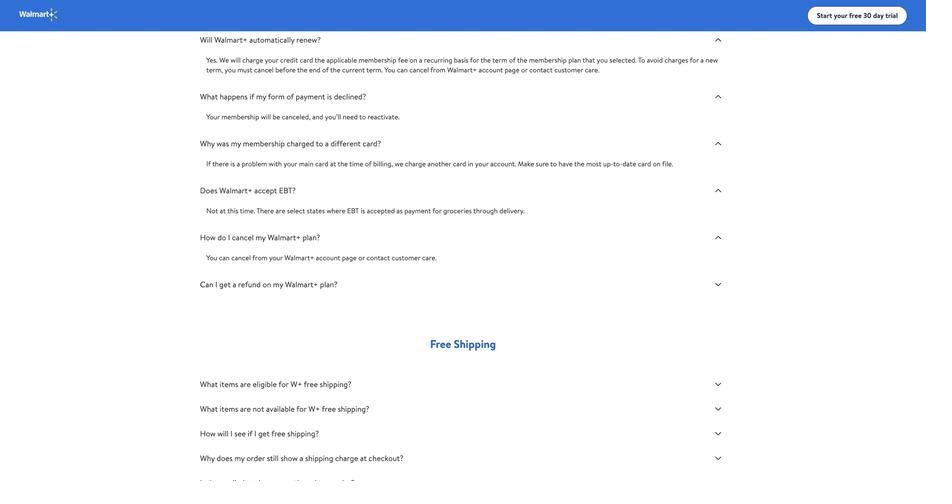 Task type: locate. For each thing, give the bounding box(es) containing it.
to right sure
[[551, 159, 558, 169]]

are left 'eligible'
[[240, 379, 251, 390]]

there
[[257, 206, 274, 216]]

what for what happens if my form of payment is declined?
[[200, 91, 218, 102]]

1 horizontal spatial payment
[[405, 206, 431, 216]]

0 vertical spatial on
[[410, 55, 418, 65]]

w+ right available at the left of page
[[309, 404, 320, 415]]

why was my membership charged to a different card?
[[200, 138, 381, 149]]

charge down will walmart+ automatically renew?
[[243, 55, 263, 65]]

0 horizontal spatial on
[[263, 279, 271, 290]]

does walmart+ accept ebt? image
[[714, 186, 724, 196]]

not
[[206, 206, 218, 216]]

are left not
[[240, 404, 251, 415]]

if right the happens
[[250, 91, 255, 102]]

will left see
[[218, 429, 229, 439]]

at left this
[[220, 206, 226, 216]]

to
[[360, 112, 366, 122], [316, 138, 324, 149], [551, 159, 558, 169]]

from left the basis
[[431, 65, 446, 75]]

1 horizontal spatial account
[[479, 65, 504, 75]]

card right date
[[638, 159, 652, 169]]

1 horizontal spatial can
[[397, 65, 408, 75]]

if
[[250, 91, 255, 102], [248, 429, 253, 439]]

w+ up what items are not available for w+ free shipping?
[[291, 379, 302, 390]]

at for with
[[330, 159, 336, 169]]

your down 'how do i cancel my walmart+ plan?'
[[269, 253, 283, 263]]

w+
[[291, 379, 302, 390], [309, 404, 320, 415]]

what items are eligible for w+ free shipping? image
[[714, 380, 724, 389]]

0 horizontal spatial care.
[[423, 253, 437, 263]]

shipping?
[[320, 379, 352, 390], [338, 404, 370, 415], [288, 429, 319, 439]]

your right start
[[835, 10, 848, 20]]

1 vertical spatial or
[[359, 253, 365, 263]]

the left term
[[481, 55, 491, 65]]

1 horizontal spatial to
[[360, 112, 366, 122]]

billing,
[[374, 159, 393, 169]]

0 vertical spatial w+
[[291, 379, 302, 390]]

1 vertical spatial what
[[200, 379, 218, 390]]

you right term. at top left
[[385, 65, 396, 75]]

does walmart+ accept ebt?
[[200, 185, 296, 196]]

payment up and
[[296, 91, 326, 102]]

for right 'eligible'
[[279, 379, 289, 390]]

3 what from the top
[[200, 404, 218, 415]]

items for eligible
[[220, 379, 238, 390]]

0 vertical spatial page
[[505, 65, 520, 75]]

contact
[[530, 65, 553, 75], [367, 253, 390, 263]]

the
[[315, 55, 325, 65], [481, 55, 491, 65], [518, 55, 528, 65], [298, 65, 308, 75], [331, 65, 341, 75], [338, 159, 348, 169], [575, 159, 585, 169]]

1 vertical spatial shipping?
[[338, 404, 370, 415]]

0 horizontal spatial is
[[231, 159, 235, 169]]

free
[[850, 10, 863, 20], [304, 379, 318, 390], [322, 404, 336, 415], [272, 429, 286, 439]]

you can cancel from your walmart+ account page or contact customer care.
[[206, 253, 437, 263]]

page inside "yes. we will charge your credit card the applicable membership fee on a recurring basis for the term of the membership plan that you selected. to avoid charges for a new term, you must cancel before the end of the current term. you can cancel from walmart+ account page or contact customer care."
[[505, 65, 520, 75]]

get right can
[[220, 279, 231, 290]]

0 horizontal spatial charge
[[243, 55, 263, 65]]

my right does
[[235, 453, 245, 464]]

accept
[[255, 185, 277, 196]]

at left time
[[330, 159, 336, 169]]

fee
[[398, 55, 408, 65]]

how
[[200, 232, 216, 243], [200, 429, 216, 439]]

1 vertical spatial are
[[240, 379, 251, 390]]

1 vertical spatial customer
[[392, 253, 421, 263]]

your
[[835, 10, 848, 20], [265, 55, 279, 65], [284, 159, 298, 169], [476, 159, 489, 169], [269, 253, 283, 263]]

0 vertical spatial you
[[385, 65, 396, 75]]

the left time
[[338, 159, 348, 169]]

the left end
[[298, 65, 308, 75]]

2 vertical spatial on
[[263, 279, 271, 290]]

are
[[276, 206, 286, 216], [240, 379, 251, 390], [240, 404, 251, 415]]

problem
[[242, 159, 267, 169]]

0 vertical spatial customer
[[555, 65, 584, 75]]

0 vertical spatial charge
[[243, 55, 263, 65]]

eligible
[[253, 379, 277, 390]]

0 horizontal spatial at
[[220, 206, 226, 216]]

2 vertical spatial at
[[360, 453, 367, 464]]

end
[[309, 65, 321, 75]]

0 horizontal spatial to
[[316, 138, 324, 149]]

1 horizontal spatial on
[[410, 55, 418, 65]]

payment
[[296, 91, 326, 102], [405, 206, 431, 216]]

how will i see if i get free shipping?
[[200, 429, 319, 439]]

plan
[[569, 55, 582, 65]]

your inside "yes. we will charge your credit card the applicable membership fee on a recurring basis for the term of the membership plan that you selected. to avoid charges for a new term, you must cancel before the end of the current term. you can cancel from walmart+ account page or contact customer care."
[[265, 55, 279, 65]]

why left was
[[200, 138, 215, 149]]

you up can
[[206, 253, 217, 263]]

on left "file."
[[654, 159, 661, 169]]

the right have
[[575, 159, 585, 169]]

basis
[[454, 55, 469, 65]]

1 vertical spatial payment
[[405, 206, 431, 216]]

charge
[[243, 55, 263, 65], [405, 159, 426, 169], [335, 453, 359, 464]]

2 vertical spatial shipping?
[[288, 429, 319, 439]]

0 vertical spatial contact
[[530, 65, 553, 75]]

cancel down 'how do i cancel my walmart+ plan?'
[[232, 253, 251, 263]]

1 vertical spatial will
[[261, 112, 271, 122]]

why does my order still show a shipping charge at checkout?
[[200, 453, 404, 464]]

2 vertical spatial what
[[200, 404, 218, 415]]

walmart+
[[215, 34, 248, 45], [448, 65, 477, 75], [220, 185, 253, 196], [268, 232, 301, 243], [285, 253, 315, 263], [285, 279, 318, 290]]

declined?
[[334, 91, 367, 102]]

1 vertical spatial charge
[[405, 159, 426, 169]]

0 horizontal spatial you
[[206, 253, 217, 263]]

see
[[235, 429, 246, 439]]

1 horizontal spatial or
[[522, 65, 528, 75]]

shipping
[[305, 453, 334, 464]]

2 horizontal spatial on
[[654, 159, 661, 169]]

2 vertical spatial is
[[361, 206, 366, 216]]

what items are not available for w+ free shipping?
[[200, 404, 370, 415]]

have
[[559, 159, 573, 169]]

your right in
[[476, 159, 489, 169]]

items left 'eligible'
[[220, 379, 238, 390]]

1 vertical spatial why
[[200, 453, 215, 464]]

groceries
[[444, 206, 472, 216]]

0 horizontal spatial customer
[[392, 253, 421, 263]]

0 vertical spatial account
[[479, 65, 504, 75]]

what for what items are eligible for w+ free shipping?
[[200, 379, 218, 390]]

2 items from the top
[[220, 404, 238, 415]]

plan?
[[303, 232, 320, 243], [320, 279, 338, 290]]

or
[[522, 65, 528, 75], [359, 253, 365, 263]]

be
[[273, 112, 280, 122]]

is
[[327, 91, 332, 102], [231, 159, 235, 169], [361, 206, 366, 216]]

2 horizontal spatial charge
[[405, 159, 426, 169]]

why for why was my membership charged to a different card?
[[200, 138, 215, 149]]

1 vertical spatial to
[[316, 138, 324, 149]]

at left the 'checkout?'
[[360, 453, 367, 464]]

i
[[228, 232, 230, 243], [216, 279, 218, 290], [231, 429, 233, 439], [255, 429, 257, 439]]

2 horizontal spatial will
[[261, 112, 271, 122]]

you right that
[[597, 55, 608, 65]]

2 vertical spatial charge
[[335, 453, 359, 464]]

membership
[[359, 55, 397, 65], [529, 55, 567, 65], [222, 112, 260, 122], [243, 138, 285, 149]]

1 vertical spatial how
[[200, 429, 216, 439]]

2 how from the top
[[200, 429, 216, 439]]

on
[[410, 55, 418, 65], [654, 159, 661, 169], [263, 279, 271, 290]]

cancel
[[254, 65, 274, 75], [410, 65, 429, 75], [232, 232, 254, 243], [232, 253, 251, 263]]

do
[[218, 232, 226, 243]]

start your free 30 day trial button
[[808, 6, 908, 25]]

available
[[266, 404, 295, 415]]

will inside "yes. we will charge your credit card the applicable membership fee on a recurring basis for the term of the membership plan that you selected. to avoid charges for a new term, you must cancel before the end of the current term. you can cancel from walmart+ account page or contact customer care."
[[231, 55, 241, 65]]

0 horizontal spatial you
[[225, 65, 236, 75]]

what items are not available for w+ free shipping? image
[[714, 405, 724, 414]]

1 vertical spatial you
[[206, 253, 217, 263]]

membership left plan
[[529, 55, 567, 65]]

1 horizontal spatial from
[[431, 65, 446, 75]]

is right ebt
[[361, 206, 366, 216]]

will walmart+ automatically renew?
[[200, 34, 321, 45]]

get right see
[[259, 429, 270, 439]]

0 horizontal spatial account
[[316, 253, 341, 263]]

happens
[[220, 91, 248, 102]]

i right can
[[216, 279, 218, 290]]

1 why from the top
[[200, 138, 215, 149]]

0 vertical spatial will
[[231, 55, 241, 65]]

2 horizontal spatial at
[[360, 453, 367, 464]]

can right term. at top left
[[397, 65, 408, 75]]

1 vertical spatial get
[[259, 429, 270, 439]]

we
[[219, 55, 229, 65]]

0 vertical spatial items
[[220, 379, 238, 390]]

shipping
[[454, 337, 496, 352]]

you left must
[[225, 65, 236, 75]]

0 vertical spatial can
[[397, 65, 408, 75]]

2 why from the top
[[200, 453, 215, 464]]

for right available at the left of page
[[297, 404, 307, 415]]

not at this time. there are select states where ebt is accepted as payment for groceries through delivery.
[[206, 206, 525, 216]]

how left see
[[200, 429, 216, 439]]

from
[[431, 65, 446, 75], [253, 253, 268, 263]]

1 horizontal spatial customer
[[555, 65, 584, 75]]

charge right we
[[405, 159, 426, 169]]

to right the charged
[[316, 138, 324, 149]]

get
[[220, 279, 231, 290], [259, 429, 270, 439]]

will right we
[[231, 55, 241, 65]]

credit
[[280, 55, 298, 65]]

what items are eligible for w+ free shipping?
[[200, 379, 352, 390]]

1 vertical spatial on
[[654, 159, 661, 169]]

0 horizontal spatial w+
[[291, 379, 302, 390]]

charge right the shipping
[[335, 453, 359, 464]]

1 what from the top
[[200, 91, 218, 102]]

0 horizontal spatial get
[[220, 279, 231, 290]]

customer inside "yes. we will charge your credit card the applicable membership fee on a recurring basis for the term of the membership plan that you selected. to avoid charges for a new term, you must cancel before the end of the current term. you can cancel from walmart+ account page or contact customer care."
[[555, 65, 584, 75]]

charged
[[287, 138, 314, 149]]

your inside "start your free 30 day trial" button
[[835, 10, 848, 20]]

reactivate.
[[368, 112, 400, 122]]

1 vertical spatial from
[[253, 253, 268, 263]]

1 vertical spatial if
[[248, 429, 253, 439]]

cancel right must
[[254, 65, 274, 75]]

2 vertical spatial are
[[240, 404, 251, 415]]

is left declined?
[[327, 91, 332, 102]]

1 vertical spatial page
[[342, 253, 357, 263]]

is right there
[[231, 159, 235, 169]]

account
[[479, 65, 504, 75], [316, 253, 341, 263]]

free inside button
[[850, 10, 863, 20]]

you inside "yes. we will charge your credit card the applicable membership fee on a recurring basis for the term of the membership plan that you selected. to avoid charges for a new term, you must cancel before the end of the current term. you can cancel from walmart+ account page or contact customer care."
[[385, 65, 396, 75]]

does
[[217, 453, 233, 464]]

payment right "as" at the left top of the page
[[405, 206, 431, 216]]

for right the basis
[[471, 55, 480, 65]]

a right the show
[[300, 453, 304, 464]]

are for eligible
[[240, 379, 251, 390]]

1 how from the top
[[200, 232, 216, 243]]

of right term
[[510, 55, 516, 65]]

how left do
[[200, 232, 216, 243]]

1 horizontal spatial care.
[[585, 65, 600, 75]]

1 horizontal spatial is
[[327, 91, 332, 102]]

1 vertical spatial items
[[220, 404, 238, 415]]

0 horizontal spatial payment
[[296, 91, 326, 102]]

for left new
[[690, 55, 700, 65]]

items up see
[[220, 404, 238, 415]]

2 what from the top
[[200, 379, 218, 390]]

on right "refund"
[[263, 279, 271, 290]]

0 vertical spatial care.
[[585, 65, 600, 75]]

or inside "yes. we will charge your credit card the applicable membership fee on a recurring basis for the term of the membership plan that you selected. to avoid charges for a new term, you must cancel before the end of the current term. you can cancel from walmart+ account page or contact customer care."
[[522, 65, 528, 75]]

2 vertical spatial will
[[218, 429, 229, 439]]

of
[[510, 55, 516, 65], [322, 65, 329, 75], [287, 91, 294, 102], [365, 159, 372, 169]]

renew?
[[297, 34, 321, 45]]

a left "different"
[[325, 138, 329, 149]]

1 items from the top
[[220, 379, 238, 390]]

time.
[[240, 206, 255, 216]]

another
[[428, 159, 452, 169]]

0 horizontal spatial from
[[253, 253, 268, 263]]

0 horizontal spatial will
[[218, 429, 229, 439]]

trial
[[886, 10, 899, 20]]

why does my order still show a shipping charge at checkout? image
[[714, 454, 724, 463]]

1 horizontal spatial charge
[[335, 453, 359, 464]]

plan? up you can cancel from your walmart+ account page or contact customer care.
[[303, 232, 320, 243]]

this
[[228, 206, 239, 216]]

page
[[505, 65, 520, 75], [342, 253, 357, 263]]

term,
[[206, 65, 223, 75]]

your left credit
[[265, 55, 279, 65]]

1 horizontal spatial you
[[385, 65, 396, 75]]

1 vertical spatial can
[[219, 253, 230, 263]]

will left the be
[[261, 112, 271, 122]]

can i get a refund on my walmart+ plan? image
[[714, 280, 724, 290]]

to-
[[614, 159, 623, 169]]

can down do
[[219, 253, 230, 263]]

1 horizontal spatial page
[[505, 65, 520, 75]]

if right see
[[248, 429, 253, 439]]

1 vertical spatial w+
[[309, 404, 320, 415]]

from down 'how do i cancel my walmart+ plan?'
[[253, 253, 268, 263]]

to right need
[[360, 112, 366, 122]]

1 vertical spatial contact
[[367, 253, 390, 263]]

how do i cancel my walmart+ plan? image
[[714, 233, 724, 243]]

0 vertical spatial shipping?
[[320, 379, 352, 390]]

on right fee at the left top of page
[[410, 55, 418, 65]]

card right credit
[[300, 55, 313, 65]]

why left does
[[200, 453, 215, 464]]

0 vertical spatial from
[[431, 65, 446, 75]]

2 horizontal spatial to
[[551, 159, 558, 169]]

of right form
[[287, 91, 294, 102]]

0 vertical spatial why
[[200, 138, 215, 149]]

plan? down you can cancel from your walmart+ account page or contact customer care.
[[320, 279, 338, 290]]

are right there
[[276, 206, 286, 216]]

0 vertical spatial payment
[[296, 91, 326, 102]]

0 vertical spatial or
[[522, 65, 528, 75]]

1 horizontal spatial will
[[231, 55, 241, 65]]

1 horizontal spatial contact
[[530, 65, 553, 75]]

for
[[471, 55, 480, 65], [690, 55, 700, 65], [433, 206, 442, 216], [279, 379, 289, 390], [297, 404, 307, 415]]

of right time
[[365, 159, 372, 169]]



Task type: describe. For each thing, give the bounding box(es) containing it.
1 horizontal spatial w+
[[309, 404, 320, 415]]

my right "refund"
[[273, 279, 283, 290]]

will for if
[[261, 112, 271, 122]]

1 vertical spatial at
[[220, 206, 226, 216]]

order
[[247, 453, 265, 464]]

a left the recurring
[[419, 55, 423, 65]]

there
[[213, 159, 229, 169]]

card left in
[[453, 159, 467, 169]]

0 horizontal spatial page
[[342, 253, 357, 263]]

contact inside "yes. we will charge your credit card the applicable membership fee on a recurring basis for the term of the membership plan that you selected. to avoid charges for a new term, you must cancel before the end of the current term. you can cancel from walmart+ account page or contact customer care."
[[530, 65, 553, 75]]

how for how do i cancel my walmart+ plan?
[[200, 232, 216, 243]]

current
[[342, 65, 365, 75]]

2 vertical spatial to
[[551, 159, 558, 169]]

will walmart+ automatically renew? image
[[714, 35, 724, 45]]

can i get a refund on my walmart+ plan?
[[200, 279, 338, 290]]

my left form
[[256, 91, 267, 102]]

why for why does my order still show a shipping charge at checkout?
[[200, 453, 215, 464]]

0 vertical spatial if
[[250, 91, 255, 102]]

as
[[397, 206, 403, 216]]

you'll
[[325, 112, 341, 122]]

show
[[281, 453, 298, 464]]

i right see
[[255, 429, 257, 439]]

1 horizontal spatial get
[[259, 429, 270, 439]]

how will i see if i get free shipping? image
[[714, 429, 724, 439]]

term.
[[367, 65, 383, 75]]

charge inside "yes. we will charge your credit card the applicable membership fee on a recurring basis for the term of the membership plan that you selected. to avoid charges for a new term, you must cancel before the end of the current term. you can cancel from walmart+ account page or contact customer care."
[[243, 55, 263, 65]]

account.
[[491, 159, 517, 169]]

sure
[[536, 159, 549, 169]]

cancel right do
[[232, 232, 254, 243]]

not
[[253, 404, 264, 415]]

where
[[327, 206, 346, 216]]

day
[[874, 10, 885, 20]]

the right term
[[518, 55, 528, 65]]

checkout?
[[369, 453, 404, 464]]

1 vertical spatial account
[[316, 253, 341, 263]]

make
[[518, 159, 535, 169]]

recurring
[[424, 55, 453, 65]]

0 vertical spatial are
[[276, 206, 286, 216]]

your membership will be canceled, and you'll need to reactivate.
[[206, 112, 400, 122]]

cancel right fee at the left top of page
[[410, 65, 429, 75]]

time
[[350, 159, 364, 169]]

if there is a problem with your main card at the time of billing, we charge another card in your account. make sure to have the most up-to-date card on file.
[[206, 159, 674, 169]]

a left new
[[701, 55, 705, 65]]

of right end
[[322, 65, 329, 75]]

can inside "yes. we will charge your credit card the applicable membership fee on a recurring basis for the term of the membership plan that you selected. to avoid charges for a new term, you must cancel before the end of the current term. you can cancel from walmart+ account page or contact customer care."
[[397, 65, 408, 75]]

what for what items are not available for w+ free shipping?
[[200, 404, 218, 415]]

the left the applicable
[[315, 55, 325, 65]]

canceled,
[[282, 112, 311, 122]]

account inside "yes. we will charge your credit card the applicable membership fee on a recurring basis for the term of the membership plan that you selected. to avoid charges for a new term, you must cancel before the end of the current term. you can cancel from walmart+ account page or contact customer care."
[[479, 65, 504, 75]]

with
[[269, 159, 282, 169]]

how for how will i see if i get free shipping?
[[200, 429, 216, 439]]

yes. we will charge your credit card the applicable membership fee on a recurring basis for the term of the membership plan that you selected. to avoid charges for a new term, you must cancel before the end of the current term. you can cancel from walmart+ account page or contact customer care.
[[206, 55, 719, 75]]

my right was
[[231, 138, 241, 149]]

most
[[587, 159, 602, 169]]

0 horizontal spatial or
[[359, 253, 365, 263]]

if
[[206, 159, 211, 169]]

delivery.
[[500, 206, 525, 216]]

start your free 30 day trial
[[818, 10, 899, 20]]

yes.
[[206, 55, 218, 65]]

0 vertical spatial plan?
[[303, 232, 320, 243]]

still
[[267, 453, 279, 464]]

different
[[331, 138, 361, 149]]

i right do
[[228, 232, 230, 243]]

card right main
[[315, 159, 329, 169]]

avoid
[[647, 55, 664, 65]]

care. inside "yes. we will charge your credit card the applicable membership fee on a recurring basis for the term of the membership plan that you selected. to avoid charges for a new term, you must cancel before the end of the current term. you can cancel from walmart+ account page or contact customer care."
[[585, 65, 600, 75]]

a left "refund"
[[233, 279, 236, 290]]

items for not
[[220, 404, 238, 415]]

through
[[474, 206, 498, 216]]

0 vertical spatial get
[[220, 279, 231, 290]]

are for not
[[240, 404, 251, 415]]

membership down the happens
[[222, 112, 260, 122]]

at for show
[[360, 453, 367, 464]]

accepted
[[367, 206, 395, 216]]

to
[[639, 55, 646, 65]]

need
[[343, 112, 358, 122]]

walmart+ inside "yes. we will charge your credit card the applicable membership fee on a recurring basis for the term of the membership plan that you selected. to avoid charges for a new term, you must cancel before the end of the current term. you can cancel from walmart+ account page or contact customer care."
[[448, 65, 477, 75]]

what happens if my form of payment is declined?
[[200, 91, 367, 102]]

start
[[818, 10, 833, 20]]

and
[[313, 112, 324, 122]]

the left current
[[331, 65, 341, 75]]

will for automatically
[[231, 55, 241, 65]]

card?
[[363, 138, 381, 149]]

why was my membership charged to a different card? image
[[714, 139, 724, 148]]

selected.
[[610, 55, 637, 65]]

w+ image
[[19, 8, 58, 22]]

refund
[[238, 279, 261, 290]]

shipping? for what items are not available for w+ free shipping?
[[338, 404, 370, 415]]

what happens if my form of payment is declined? image
[[714, 92, 724, 101]]

from inside "yes. we will charge your credit card the applicable membership fee on a recurring basis for the term of the membership plan that you selected. to avoid charges for a new term, you must cancel before the end of the current term. you can cancel from walmart+ account page or contact customer care."
[[431, 65, 446, 75]]

membership up problem
[[243, 138, 285, 149]]

term
[[493, 55, 508, 65]]

0 vertical spatial to
[[360, 112, 366, 122]]

0 vertical spatial is
[[327, 91, 332, 102]]

ebt?
[[279, 185, 296, 196]]

your right with
[[284, 159, 298, 169]]

i left see
[[231, 429, 233, 439]]

on inside "yes. we will charge your credit card the applicable membership fee on a recurring basis for the term of the membership plan that you selected. to avoid charges for a new term, you must cancel before the end of the current term. you can cancel from walmart+ account page or contact customer care."
[[410, 55, 418, 65]]

1 horizontal spatial you
[[597, 55, 608, 65]]

for left groceries
[[433, 206, 442, 216]]

form
[[268, 91, 285, 102]]

1 vertical spatial is
[[231, 159, 235, 169]]

must
[[238, 65, 253, 75]]

we
[[395, 159, 404, 169]]

charges
[[665, 55, 689, 65]]

free shipping
[[431, 337, 496, 352]]

0 horizontal spatial contact
[[367, 253, 390, 263]]

30
[[864, 10, 872, 20]]

can
[[200, 279, 214, 290]]

does
[[200, 185, 218, 196]]

free
[[431, 337, 452, 352]]

was
[[217, 138, 229, 149]]

new
[[706, 55, 719, 65]]

2 horizontal spatial is
[[361, 206, 366, 216]]

file.
[[663, 159, 674, 169]]

card inside "yes. we will charge your credit card the applicable membership fee on a recurring basis for the term of the membership plan that you selected. to avoid charges for a new term, you must cancel before the end of the current term. you can cancel from walmart+ account page or contact customer care."
[[300, 55, 313, 65]]

select
[[287, 206, 305, 216]]

will
[[200, 34, 213, 45]]

1 vertical spatial care.
[[423, 253, 437, 263]]

states
[[307, 206, 325, 216]]

that
[[583, 55, 596, 65]]

shipping? for how will i see if i get free shipping?
[[288, 429, 319, 439]]

ebt
[[347, 206, 359, 216]]

date
[[623, 159, 637, 169]]

how do i cancel my walmart+ plan?
[[200, 232, 320, 243]]

1 vertical spatial plan?
[[320, 279, 338, 290]]

before
[[276, 65, 296, 75]]

your
[[206, 112, 220, 122]]

membership left fee at the left top of page
[[359, 55, 397, 65]]

a left problem
[[237, 159, 240, 169]]

up-
[[604, 159, 614, 169]]

main
[[299, 159, 314, 169]]

0 horizontal spatial can
[[219, 253, 230, 263]]

in
[[468, 159, 474, 169]]

my down there
[[256, 232, 266, 243]]

automatically
[[250, 34, 295, 45]]



Task type: vqa. For each thing, say whether or not it's contained in the screenshot.


